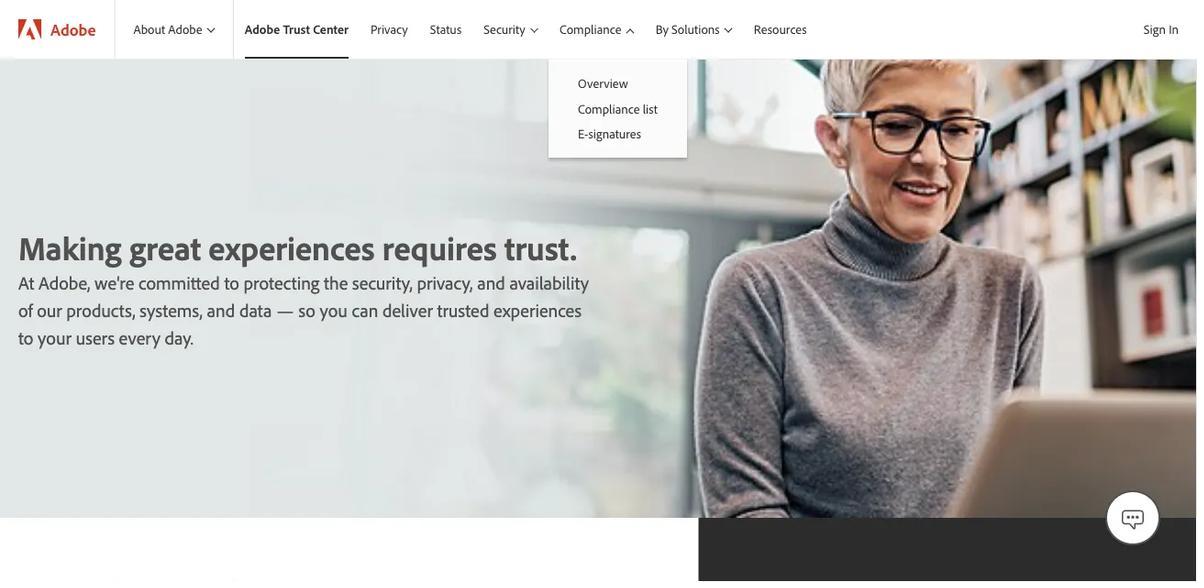 Task type: vqa. For each thing, say whether or not it's contained in the screenshot.
Resources link
yes



Task type: describe. For each thing, give the bounding box(es) containing it.
center
[[313, 21, 348, 37]]

making
[[18, 227, 121, 268]]

resources link
[[743, 0, 818, 59]]

security
[[484, 21, 525, 37]]

sign
[[1144, 21, 1166, 37]]

privacy,
[[417, 271, 473, 294]]

every
[[119, 326, 160, 349]]

trusted
[[437, 298, 489, 322]]

compliance list
[[578, 101, 658, 117]]

sign in
[[1144, 21, 1179, 37]]

privacy
[[371, 21, 408, 37]]

about adobe button
[[115, 0, 233, 59]]

0 vertical spatial and
[[477, 271, 505, 294]]

committed
[[139, 271, 220, 294]]

0 horizontal spatial experiences
[[209, 227, 375, 268]]

adobe,
[[38, 271, 90, 294]]

signatures
[[588, 126, 641, 142]]

privacy link
[[360, 0, 419, 59]]

your
[[38, 326, 71, 349]]

e-signatures link
[[549, 121, 687, 147]]

at
[[18, 271, 34, 294]]

day.
[[165, 326, 193, 349]]

deliver
[[382, 298, 433, 322]]

products,
[[66, 298, 135, 322]]

trust
[[283, 21, 310, 37]]

users
[[76, 326, 115, 349]]

our
[[37, 298, 62, 322]]

data —
[[239, 298, 294, 322]]

adobe inside popup button
[[168, 21, 202, 37]]

availability
[[510, 271, 589, 294]]

we're
[[95, 271, 134, 294]]

protecting
[[243, 271, 320, 294]]

e-
[[578, 126, 588, 142]]



Task type: locate. For each thing, give the bounding box(es) containing it.
adobe left about
[[50, 19, 96, 39]]

compliance list link
[[549, 96, 687, 121]]

1 horizontal spatial experiences
[[494, 298, 582, 322]]

experiences up protecting
[[209, 227, 375, 268]]

you
[[320, 298, 348, 322]]

the
[[324, 271, 348, 294]]

adobe left trust
[[245, 21, 280, 37]]

status link
[[419, 0, 473, 59]]

status
[[430, 21, 462, 37]]

0 vertical spatial to
[[224, 271, 239, 294]]

security,
[[352, 271, 413, 294]]

compliance up overview
[[560, 21, 621, 37]]

1 vertical spatial and
[[207, 298, 235, 322]]

0 vertical spatial experiences
[[209, 227, 375, 268]]

systems,
[[140, 298, 203, 322]]

by solutions button
[[645, 0, 743, 59]]

compliance button
[[549, 0, 645, 59]]

overview link
[[549, 71, 687, 96]]

resources
[[754, 21, 807, 37]]

adobe trust center
[[245, 21, 348, 37]]

e-signatures
[[578, 126, 641, 142]]

group containing overview
[[549, 59, 687, 158]]

requires
[[382, 227, 497, 268]]

adobe right about
[[168, 21, 202, 37]]

compliance
[[560, 21, 621, 37], [578, 101, 640, 117]]

and up trusted
[[477, 271, 505, 294]]

and
[[477, 271, 505, 294], [207, 298, 235, 322]]

can
[[352, 298, 378, 322]]

1 vertical spatial to
[[18, 326, 33, 349]]

1 vertical spatial compliance
[[578, 101, 640, 117]]

compliance for compliance
[[560, 21, 621, 37]]

solutions
[[672, 21, 720, 37]]

adobe for adobe
[[50, 19, 96, 39]]

about adobe
[[133, 21, 202, 37]]

1 horizontal spatial to
[[224, 271, 239, 294]]

0 horizontal spatial to
[[18, 326, 33, 349]]

2 horizontal spatial adobe
[[245, 21, 280, 37]]

1 vertical spatial experiences
[[494, 298, 582, 322]]

0 horizontal spatial adobe
[[50, 19, 96, 39]]

adobe
[[50, 19, 96, 39], [168, 21, 202, 37], [245, 21, 280, 37]]

security button
[[473, 0, 549, 59]]

so
[[299, 298, 315, 322]]

great
[[129, 227, 201, 268]]

to
[[224, 271, 239, 294], [18, 326, 33, 349]]

about
[[133, 21, 165, 37]]

compliance for compliance list
[[578, 101, 640, 117]]

0 horizontal spatial and
[[207, 298, 235, 322]]

experiences
[[209, 227, 375, 268], [494, 298, 582, 322]]

list
[[643, 101, 658, 117]]

and left data —
[[207, 298, 235, 322]]

1 horizontal spatial and
[[477, 271, 505, 294]]

in
[[1169, 21, 1179, 37]]

sign in button
[[1140, 14, 1182, 45]]

adobe for adobe trust center
[[245, 21, 280, 37]]

trust.
[[505, 227, 577, 268]]

adobe trust center link
[[234, 0, 360, 59]]

of
[[18, 298, 33, 322]]

overview
[[578, 75, 628, 91]]

by
[[656, 21, 669, 37]]

adobe link
[[0, 0, 114, 59]]

0 vertical spatial compliance
[[560, 21, 621, 37]]

to down of
[[18, 326, 33, 349]]

compliance inside dropdown button
[[560, 21, 621, 37]]

1 horizontal spatial adobe
[[168, 21, 202, 37]]

to left protecting
[[224, 271, 239, 294]]

compliance inside group
[[578, 101, 640, 117]]

compliance up e-signatures on the top of the page
[[578, 101, 640, 117]]

experiences down the availability
[[494, 298, 582, 322]]

by solutions
[[656, 21, 720, 37]]

making great experiences requires trust. at adobe, we're committed to protecting the security, privacy, and availability of our products, systems, and data — so you can deliver trusted experiences to your users every day.
[[18, 227, 589, 349]]

group
[[549, 59, 687, 158]]



